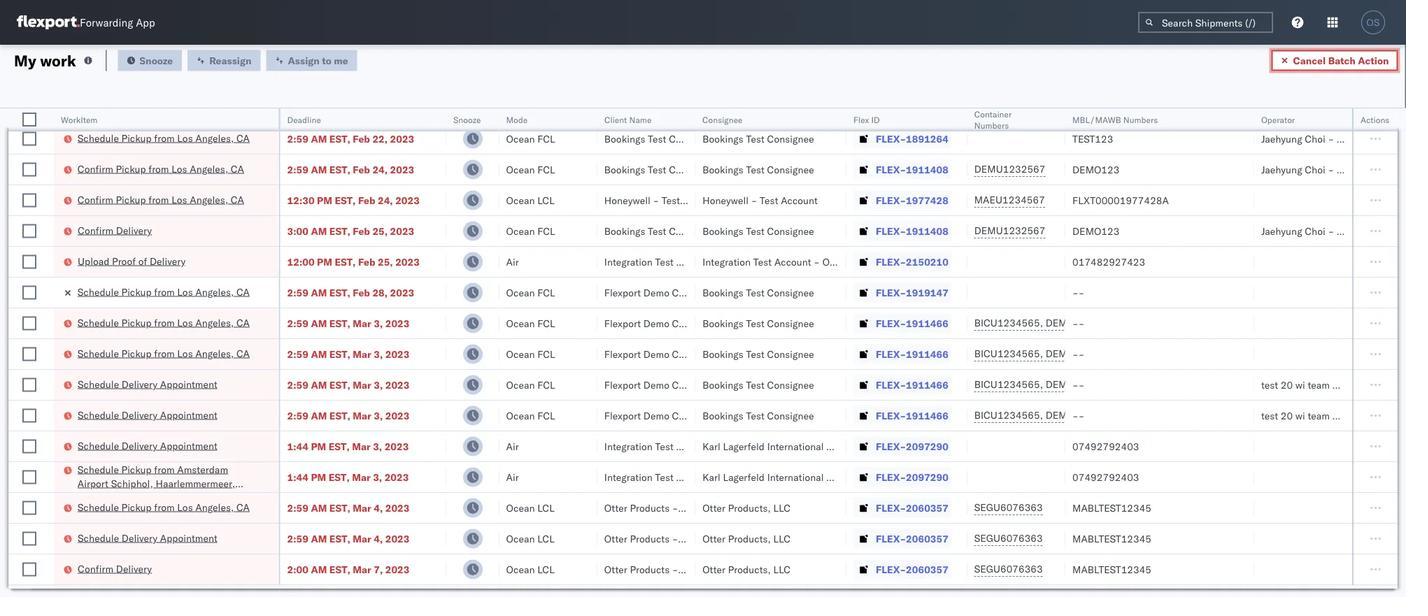 Task type: vqa. For each thing, say whether or not it's contained in the screenshot.
the Type
no



Task type: describe. For each thing, give the bounding box(es) containing it.
1 on from the left
[[724, 256, 739, 268]]

1 2:59 am est, mar 4, 2023 from the top
[[287, 502, 410, 514]]

mar for schedule pickup from los angeles, ca link related to second schedule pickup from los angeles, ca button from the bottom of the page
[[353, 348, 371, 360]]

1 am from the top
[[311, 133, 327, 145]]

2 confirm pickup from los angeles, ca button from the top
[[77, 193, 244, 208]]

3:00 am est, feb 25, 2023
[[287, 225, 414, 237]]

3 resize handle column header from the left
[[430, 108, 446, 597]]

3 flex-1911466 from the top
[[876, 379, 948, 391]]

cancel batch action
[[1293, 54, 1389, 66]]

2 schedule pickup from los angeles, ca button from the top
[[77, 316, 250, 331]]

container
[[974, 109, 1012, 119]]

schedule pickup from amsterdam airport schiphol, haarlemmermeer, netherlands link
[[77, 463, 261, 504]]

schiphol,
[[111, 477, 153, 490]]

flex-1919147
[[876, 286, 948, 299]]

flxt00001977428a for 12:30 pm est, feb 24, 2023
[[1072, 194, 1169, 206]]

feb for 12:00 pm est, feb 25, 2023
[[358, 256, 375, 268]]

017482927423
[[1072, 256, 1145, 268]]

confirm delivery link for 2:00 am est, mar 7, 2023
[[77, 562, 152, 576]]

deadline button
[[280, 111, 432, 125]]

of
[[138, 255, 147, 267]]

6 schedule from the top
[[77, 378, 119, 390]]

8 fcl from the top
[[537, 410, 555, 422]]

10 am from the top
[[311, 533, 327, 545]]

1 wi from the top
[[1295, 379, 1305, 391]]

4 2:59 from the top
[[287, 317, 308, 329]]

mbl/mawb numbers
[[1072, 114, 1158, 125]]

name
[[629, 114, 651, 125]]

flex-2150210
[[876, 256, 948, 268]]

1891264
[[906, 133, 948, 145]]

11 resize handle column header from the left
[[1336, 108, 1352, 597]]

1 test from the top
[[1261, 379, 1278, 391]]

1 ag from the left
[[741, 256, 755, 268]]

3 schedule pickup from los angeles, ca button from the top
[[77, 347, 250, 362]]

cancel
[[1293, 54, 1326, 66]]

5 demo from the top
[[643, 410, 669, 422]]

lcl for confirm delivery
[[537, 563, 555, 576]]

2 fcl from the top
[[537, 163, 555, 176]]

5 ocean from the top
[[506, 225, 535, 237]]

2 products from the top
[[630, 533, 670, 545]]

confirm for 2:00 am est, mar 7, 2023
[[77, 563, 113, 575]]

schedule delivery appointment button for 10:30 pm est, feb 21, 2023
[[77, 100, 217, 116]]

4 lcl from the top
[[537, 533, 555, 545]]

4 bicu1234565, demu1232567 from the top
[[974, 409, 1117, 421]]

1911408 for 3:00 am est, feb 25, 2023
[[906, 225, 948, 237]]

10:30
[[287, 102, 315, 114]]

7,
[[374, 563, 383, 576]]

22,
[[372, 133, 388, 145]]

7 am from the top
[[311, 379, 327, 391]]

consignee button
[[695, 111, 832, 125]]

12:00
[[287, 256, 315, 268]]

schedule inside schedule pickup from amsterdam airport schiphol, haarlemmermeer, netherlands
[[77, 463, 119, 476]]

4 -- from the top
[[1072, 379, 1085, 391]]

4 flexport demo consignee from the top
[[604, 379, 719, 391]]

12:00 pm est, feb 25, 2023
[[287, 256, 420, 268]]

mbl/mawb numbers button
[[1065, 111, 1240, 125]]

24, for 2:59 am est, feb 24, 2023
[[372, 163, 388, 176]]

1 ocean fcl from the top
[[506, 133, 555, 145]]

flex-2097290 for schedule delivery appointment
[[876, 440, 948, 453]]

24, for 12:30 pm est, feb 24, 2023
[[378, 194, 393, 206]]

otter products, llc for confirm delivery
[[702, 563, 791, 576]]

21,
[[378, 102, 393, 114]]

c/o for schedule delivery appointment
[[844, 440, 861, 453]]

8 flex- from the top
[[876, 317, 906, 329]]

delivery inside button
[[150, 255, 185, 267]]

2 ocean from the top
[[506, 133, 535, 145]]

3:00
[[287, 225, 308, 237]]

3 flexport demo consignee from the top
[[604, 348, 719, 360]]

action
[[1358, 54, 1389, 66]]

12:30
[[287, 194, 315, 206]]

2:59 am est, feb 22, 2023
[[287, 133, 414, 145]]

8 2:59 from the top
[[287, 502, 308, 514]]

2 ocean fcl from the top
[[506, 163, 555, 176]]

2 on from the left
[[822, 256, 837, 268]]

air for amsterdam
[[506, 471, 519, 483]]

8 ocean fcl from the top
[[506, 410, 555, 422]]

netherlands
[[77, 491, 132, 504]]

flex-2060357 for confirm delivery
[[876, 563, 948, 576]]

appointment for 1:44
[[160, 440, 217, 452]]

9 resize handle column header from the left
[[1049, 108, 1065, 597]]

3 ocean fcl from the top
[[506, 225, 555, 237]]

feb for 12:30 pm est, feb 24, 2023
[[358, 194, 375, 206]]

3 fcl from the top
[[537, 225, 555, 237]]

demo for the "schedule delivery appointment" link corresponding to 2:59
[[643, 379, 669, 391]]

07492792403 for schedule delivery appointment
[[1072, 440, 1139, 453]]

1 team from the top
[[1308, 379, 1330, 391]]

mar for the "schedule delivery appointment" link corresponding to 2:59
[[353, 379, 371, 391]]

lagerfeld for schedule delivery appointment
[[723, 440, 765, 453]]

1 schedule pickup from los angeles, ca from the top
[[77, 132, 250, 144]]

15 flex- from the top
[[876, 533, 906, 545]]

2060357 for schedule pickup from los angeles, ca
[[906, 502, 948, 514]]

1977428 for 10:30 pm est, feb 21, 2023
[[906, 102, 948, 114]]

operator
[[1261, 114, 1295, 125]]

2 flexport demo consignee from the top
[[604, 317, 719, 329]]

feb for 10:30 pm est, feb 21, 2023
[[358, 102, 375, 114]]

flex id button
[[846, 111, 953, 125]]

6 am from the top
[[311, 348, 327, 360]]

5 -- from the top
[[1072, 410, 1085, 422]]

8 ocean from the top
[[506, 348, 535, 360]]

2 schedule pickup from los angeles, ca from the top
[[77, 286, 250, 298]]

4 1911466 from the top
[[906, 410, 948, 422]]

feb for 2:59 am est, feb 22, 2023
[[353, 133, 370, 145]]

8 schedule from the top
[[77, 440, 119, 452]]

1 confirm from the top
[[77, 163, 113, 175]]

flex-1911408 for 2:59 am est, feb 24, 2023
[[876, 163, 948, 176]]

7 schedule from the top
[[77, 409, 119, 421]]

2 resize handle column header from the left
[[262, 108, 279, 597]]

3 -- from the top
[[1072, 348, 1085, 360]]

1919147
[[906, 286, 948, 299]]

7 flex- from the top
[[876, 286, 906, 299]]

forwarding
[[80, 16, 133, 29]]

demo123 for 3:00 am est, feb 25, 2023
[[1072, 225, 1120, 237]]

2 schedule from the top
[[77, 132, 119, 144]]

1 bicu1234565, from the top
[[974, 317, 1043, 329]]

confirm delivery button for 3:00 am est, feb 25, 2023
[[77, 224, 152, 239]]

upload proof of delivery link
[[77, 254, 185, 268]]

1 1911466 from the top
[[906, 317, 948, 329]]

id
[[871, 114, 880, 125]]

client name
[[604, 114, 651, 125]]

3 ocean from the top
[[506, 163, 535, 176]]

3 schedule delivery appointment button from the top
[[77, 408, 217, 424]]

flex-1891264
[[876, 133, 948, 145]]

1 flex-1911466 from the top
[[876, 317, 948, 329]]

batch
[[1328, 54, 1356, 66]]

os
[[1366, 17, 1380, 28]]

2097290 for schedule delivery appointment
[[906, 440, 948, 453]]

3 bicu1234565, demu1232567 from the top
[[974, 378, 1117, 391]]

amsterdam
[[177, 463, 228, 476]]

karl for schedule delivery appointment
[[702, 440, 720, 453]]

schedule pickup from amsterdam airport schiphol, haarlemmermeer, netherlands button
[[77, 463, 261, 504]]

mode
[[506, 114, 528, 125]]

upload proof of delivery button
[[77, 254, 185, 270]]

otter products - test account for confirm delivery
[[604, 563, 739, 576]]

ocean lcl for schedule pickup from los angeles, ca
[[506, 502, 555, 514]]

4 flex-1911466 from the top
[[876, 410, 948, 422]]

confirm delivery link for 3:00 am est, feb 25, 2023
[[77, 224, 152, 237]]

client
[[604, 114, 627, 125]]

snooze
[[453, 114, 481, 125]]

international for schedule pickup from amsterdam airport schiphol, haarlemmermeer, netherlands
[[767, 471, 824, 483]]

6 2:59 from the top
[[287, 379, 308, 391]]

my work
[[14, 51, 76, 70]]

2 air from the top
[[506, 440, 519, 453]]

11 am from the top
[[311, 563, 327, 576]]

mode button
[[499, 111, 583, 125]]

consignee inside button
[[702, 114, 743, 125]]

2 test 20 wi team assignment from the top
[[1261, 410, 1383, 422]]

confirm delivery for 2:00
[[77, 563, 152, 575]]

ocean lcl for confirm pickup from los angeles, ca
[[506, 194, 555, 206]]

flexport for schedule pickup from los angeles, ca link related to second schedule pickup from los angeles, ca button from the bottom of the page
[[604, 348, 641, 360]]

proof
[[112, 255, 136, 267]]

14 flex- from the top
[[876, 502, 906, 514]]

8 resize handle column header from the left
[[950, 108, 967, 597]]

1 confirm pickup from los angeles, ca button from the top
[[77, 162, 244, 177]]

flxt00001977428a for 10:30 pm est, feb 21, 2023
[[1072, 102, 1169, 114]]

mbl/mawb
[[1072, 114, 1121, 125]]

pm for los
[[317, 194, 332, 206]]

2150210
[[906, 256, 948, 268]]

schedule delivery appointment link for 10:30
[[77, 100, 217, 114]]

1 bicu1234565, demu1232567 from the top
[[974, 317, 1117, 329]]

5 schedule pickup from los angeles, ca from the top
[[77, 501, 250, 513]]

9 2:59 from the top
[[287, 533, 308, 545]]

5 schedule delivery appointment button from the top
[[77, 531, 217, 547]]

schedule delivery appointment for 10:30 pm est, feb 21, 2023
[[77, 101, 217, 113]]

2 assignment from the top
[[1332, 410, 1383, 422]]

3 schedule delivery appointment from the top
[[77, 409, 217, 421]]

4 schedule from the top
[[77, 317, 119, 329]]

1 confirm pickup from los angeles, ca link from the top
[[77, 162, 244, 176]]

2:00 am est, mar 7, 2023
[[287, 563, 410, 576]]

2 bicu1234565, from the top
[[974, 348, 1043, 360]]

schedule pickup from los angeles, ca link for first schedule pickup from los angeles, ca button from the bottom of the page
[[77, 501, 250, 515]]

mar for schedule pickup from los angeles, ca link associated with first schedule pickup from los angeles, ca button from the bottom of the page
[[353, 502, 371, 514]]

7 resize handle column header from the left
[[830, 108, 846, 597]]

25, for 12:00 pm est, feb 25, 2023
[[378, 256, 393, 268]]

5 am from the top
[[311, 317, 327, 329]]

2 20 from the top
[[1281, 410, 1293, 422]]

flexport. image
[[17, 15, 80, 29]]

2:59 am est, feb 24, 2023
[[287, 163, 414, 176]]

1 fcl from the top
[[537, 133, 555, 145]]

10 ocean from the top
[[506, 410, 535, 422]]

upload
[[77, 255, 109, 267]]

flex-1977428 for 10:30 pm est, feb 21, 2023
[[876, 102, 948, 114]]

flex
[[853, 114, 869, 125]]

airport
[[77, 477, 108, 490]]

confirm for 3:00 am est, feb 25, 2023
[[77, 224, 113, 236]]

c/o for schedule pickup from amsterdam airport schiphol, haarlemmermeer, netherlands
[[844, 471, 861, 483]]

schedule pickup from amsterdam airport schiphol, haarlemmermeer, netherlands
[[77, 463, 235, 504]]

12:30 pm est, feb 24, 2023
[[287, 194, 420, 206]]

2 wi from the top
[[1295, 410, 1305, 422]]

schedule delivery appointment for 2:59 am est, mar 3, 2023
[[77, 378, 217, 390]]

pm for amsterdam
[[311, 471, 326, 483]]



Task type: locate. For each thing, give the bounding box(es) containing it.
4 bicu1234565, from the top
[[974, 409, 1043, 421]]

3 confirm from the top
[[77, 224, 113, 236]]

10:30 pm est, feb 21, 2023
[[287, 102, 420, 114]]

llc
[[773, 502, 791, 514], [773, 533, 791, 545], [773, 563, 791, 576]]

0 vertical spatial confirm pickup from los angeles, ca button
[[77, 162, 244, 177]]

account
[[683, 102, 720, 114], [781, 102, 818, 114], [683, 194, 720, 206], [781, 194, 818, 206], [676, 256, 713, 268], [774, 256, 811, 268], [702, 502, 739, 514], [702, 533, 739, 545], [702, 563, 739, 576]]

0 vertical spatial 1977428
[[906, 102, 948, 114]]

flex-
[[876, 102, 906, 114], [876, 133, 906, 145], [876, 163, 906, 176], [876, 194, 906, 206], [876, 225, 906, 237], [876, 256, 906, 268], [876, 286, 906, 299], [876, 317, 906, 329], [876, 348, 906, 360], [876, 379, 906, 391], [876, 410, 906, 422], [876, 440, 906, 453], [876, 471, 906, 483], [876, 502, 906, 514], [876, 533, 906, 545], [876, 563, 906, 576]]

1 vertical spatial confirm pickup from los angeles, ca button
[[77, 193, 244, 208]]

1977428 up 1891264
[[906, 102, 948, 114]]

1 vertical spatial bleckmann
[[864, 471, 913, 483]]

0 horizontal spatial ag
[[741, 256, 755, 268]]

test
[[662, 102, 680, 114], [760, 102, 778, 114], [648, 133, 666, 145], [746, 133, 764, 145], [648, 163, 666, 176], [746, 163, 764, 176], [662, 194, 680, 206], [760, 194, 778, 206], [648, 225, 666, 237], [746, 225, 764, 237], [655, 256, 674, 268], [753, 256, 772, 268], [746, 286, 764, 299], [746, 317, 764, 329], [746, 348, 764, 360], [746, 379, 764, 391], [746, 410, 764, 422], [681, 502, 699, 514], [681, 533, 699, 545], [681, 563, 699, 576]]

4 schedule pickup from los angeles, ca button from the top
[[77, 501, 250, 516]]

5 appointment from the top
[[160, 532, 217, 544]]

1 products, from the top
[[728, 502, 771, 514]]

otter products - test account
[[604, 502, 739, 514], [604, 533, 739, 545], [604, 563, 739, 576]]

app
[[136, 16, 155, 29]]

ocean
[[506, 102, 535, 114], [506, 133, 535, 145], [506, 163, 535, 176], [506, 194, 535, 206], [506, 225, 535, 237], [506, 286, 535, 299], [506, 317, 535, 329], [506, 348, 535, 360], [506, 379, 535, 391], [506, 410, 535, 422], [506, 502, 535, 514], [506, 533, 535, 545], [506, 563, 535, 576]]

1 vertical spatial karl
[[702, 471, 720, 483]]

products for schedule pickup from los angeles, ca
[[630, 502, 670, 514]]

flex-2060357
[[876, 502, 948, 514], [876, 533, 948, 545], [876, 563, 948, 576]]

5 ocean fcl from the top
[[506, 317, 555, 329]]

flex-1977428 up flex-1891264
[[876, 102, 948, 114]]

1 confirm delivery link from the top
[[77, 224, 152, 237]]

3 products, from the top
[[728, 563, 771, 576]]

10 flex- from the top
[[876, 379, 906, 391]]

upload proof of delivery
[[77, 255, 185, 267]]

2 am from the top
[[311, 163, 327, 176]]

client name button
[[597, 111, 681, 125]]

feb
[[358, 102, 375, 114], [353, 133, 370, 145], [353, 163, 370, 176], [358, 194, 375, 206], [353, 225, 370, 237], [358, 256, 375, 268], [353, 286, 370, 299]]

feb left 22, on the left top of the page
[[353, 133, 370, 145]]

1 resize handle column header from the left
[[37, 108, 54, 597]]

1 confirm delivery button from the top
[[77, 224, 152, 239]]

feb left 28,
[[353, 286, 370, 299]]

7 fcl from the top
[[537, 379, 555, 391]]

2 -- from the top
[[1072, 317, 1085, 329]]

1 confirm delivery from the top
[[77, 224, 152, 236]]

mar for the "schedule delivery appointment" link related to 1:44
[[352, 440, 371, 453]]

1 schedule pickup from los angeles, ca button from the top
[[77, 131, 250, 147]]

ocean fcl
[[506, 133, 555, 145], [506, 163, 555, 176], [506, 225, 555, 237], [506, 286, 555, 299], [506, 317, 555, 329], [506, 348, 555, 360], [506, 379, 555, 391], [506, 410, 555, 422]]

0 vertical spatial 1911408
[[906, 163, 948, 176]]

1 vertical spatial llc
[[773, 533, 791, 545]]

1 vertical spatial 1:44 pm est, mar 3, 2023
[[287, 471, 409, 483]]

1 vertical spatial mabltest12345
[[1072, 533, 1151, 545]]

lcl for schedule pickup from los angeles, ca
[[537, 502, 555, 514]]

2 flxt00001977428a from the top
[[1072, 194, 1169, 206]]

16 flex- from the top
[[876, 563, 906, 576]]

appointment for 2:59
[[160, 378, 217, 390]]

confirm
[[77, 163, 113, 175], [77, 193, 113, 206], [77, 224, 113, 236], [77, 563, 113, 575]]

numbers right mbl/mawb
[[1123, 114, 1158, 125]]

0 vertical spatial 2097290
[[906, 440, 948, 453]]

1911408 for 2:59 am est, feb 24, 2023
[[906, 163, 948, 176]]

1 vertical spatial b.v
[[826, 471, 842, 483]]

demo123 up 017482927423
[[1072, 225, 1120, 237]]

feb for 3:00 am est, feb 25, 2023
[[353, 225, 370, 237]]

b.v for schedule delivery appointment
[[826, 440, 842, 453]]

maeu1234567 for 10:30 pm est, feb 21, 2023
[[974, 101, 1045, 114]]

4 resize handle column header from the left
[[482, 108, 499, 597]]

2 confirm delivery link from the top
[[77, 562, 152, 576]]

workitem button
[[54, 111, 265, 125]]

2:59 am est, mar 4, 2023
[[287, 502, 410, 514], [287, 533, 410, 545]]

1 vertical spatial segu6076363
[[974, 532, 1043, 545]]

feb for 2:59 am est, feb 28, 2023
[[353, 286, 370, 299]]

my
[[14, 51, 36, 70]]

25,
[[372, 225, 388, 237], [378, 256, 393, 268]]

1:44 pm est, mar 3, 2023 for schedule pickup from amsterdam airport schiphol, haarlemmermeer, netherlands
[[287, 471, 409, 483]]

0 vertical spatial 07492792403
[[1072, 440, 1139, 453]]

2 2:59 from the top
[[287, 163, 308, 176]]

-
[[653, 102, 659, 114], [751, 102, 757, 114], [653, 194, 659, 206], [751, 194, 757, 206], [716, 256, 722, 268], [814, 256, 820, 268], [1072, 286, 1079, 299], [1078, 286, 1085, 299], [1072, 317, 1079, 329], [1078, 317, 1085, 329], [1072, 348, 1079, 360], [1078, 348, 1085, 360], [1072, 379, 1079, 391], [1078, 379, 1085, 391], [1072, 410, 1079, 422], [1078, 410, 1085, 422], [672, 502, 678, 514], [672, 533, 678, 545], [672, 563, 678, 576]]

from
[[154, 132, 175, 144], [148, 163, 169, 175], [148, 193, 169, 206], [154, 286, 175, 298], [154, 317, 175, 329], [154, 347, 175, 360], [154, 463, 175, 476], [154, 501, 175, 513]]

2 karl from the top
[[702, 471, 720, 483]]

demo for schedule pickup from los angeles, ca link related to second schedule pickup from los angeles, ca button from the bottom of the page
[[643, 348, 669, 360]]

6 ocean from the top
[[506, 286, 535, 299]]

1977428 up 2150210
[[906, 194, 948, 206]]

2 otter products - test account from the top
[[604, 533, 739, 545]]

0 vertical spatial segu6076363
[[974, 502, 1043, 514]]

0 vertical spatial confirm delivery
[[77, 224, 152, 236]]

from inside schedule pickup from amsterdam airport schiphol, haarlemmermeer, netherlands
[[154, 463, 175, 476]]

mar for schedule pickup from amsterdam airport schiphol, haarlemmermeer, netherlands link
[[352, 471, 371, 483]]

5 flex- from the top
[[876, 225, 906, 237]]

2:00
[[287, 563, 308, 576]]

2 1:44 from the top
[[287, 471, 308, 483]]

container numbers button
[[967, 106, 1051, 131]]

confirm pickup from los angeles, ca link down workitem "button"
[[77, 162, 244, 176]]

0 vertical spatial flex-1977428
[[876, 102, 948, 114]]

0 vertical spatial test
[[1261, 379, 1278, 391]]

07492792403
[[1072, 440, 1139, 453], [1072, 471, 1139, 483]]

--
[[1072, 286, 1085, 299], [1072, 317, 1085, 329], [1072, 348, 1085, 360], [1072, 379, 1085, 391], [1072, 410, 1085, 422]]

1 vertical spatial air
[[506, 440, 519, 453]]

flexport for schedule pickup from los angeles, ca link corresponding to second schedule pickup from los angeles, ca button from the top of the page
[[604, 317, 641, 329]]

0 vertical spatial 4,
[[374, 502, 383, 514]]

confirm pickup from los angeles, ca up of
[[77, 193, 244, 206]]

schedule delivery appointment link for 2:59
[[77, 377, 217, 391]]

25, for 3:00 am est, feb 25, 2023
[[372, 225, 388, 237]]

schedule pickup from los angeles, ca button
[[77, 131, 250, 147], [77, 316, 250, 331], [77, 347, 250, 362], [77, 501, 250, 516]]

maeu1234567 for 12:30 pm est, feb 24, 2023
[[974, 194, 1045, 206]]

0 vertical spatial flxt00001977428a
[[1072, 102, 1169, 114]]

3 schedule from the top
[[77, 286, 119, 298]]

llc for confirm delivery
[[773, 563, 791, 576]]

pm for delivery
[[317, 256, 332, 268]]

2 1977428 from the top
[[906, 194, 948, 206]]

karl lagerfeld international b.v c/o bleckmann for schedule pickup from amsterdam airport schiphol, haarlemmermeer, netherlands
[[702, 471, 913, 483]]

1 vertical spatial demo123
[[1072, 225, 1120, 237]]

1 karl lagerfeld international b.v c/o bleckmann from the top
[[702, 440, 913, 453]]

flexport for the "schedule delivery appointment" link corresponding to 2:59
[[604, 379, 641, 391]]

28,
[[372, 286, 388, 299]]

1 vertical spatial confirm pickup from los angeles, ca link
[[77, 193, 244, 207]]

test123
[[1072, 133, 1113, 145]]

11 flex- from the top
[[876, 410, 906, 422]]

feb left 21,
[[358, 102, 375, 114]]

1 mabltest12345 from the top
[[1072, 502, 1151, 514]]

flxt00001977428a up 017482927423
[[1072, 194, 1169, 206]]

2 vertical spatial llc
[[773, 563, 791, 576]]

2023
[[395, 102, 420, 114], [390, 133, 414, 145], [390, 163, 414, 176], [395, 194, 420, 206], [390, 225, 414, 237], [395, 256, 420, 268], [390, 286, 414, 299], [385, 317, 410, 329], [385, 348, 410, 360], [385, 379, 410, 391], [385, 410, 410, 422], [385, 440, 409, 453], [385, 471, 409, 483], [385, 502, 410, 514], [385, 533, 410, 545], [385, 563, 410, 576]]

1 vertical spatial products,
[[728, 533, 771, 545]]

confirm pickup from los angeles, ca button up of
[[77, 193, 244, 208]]

0 vertical spatial 2060357
[[906, 502, 948, 514]]

0 vertical spatial karl
[[702, 440, 720, 453]]

schedule
[[77, 101, 119, 113], [77, 132, 119, 144], [77, 286, 119, 298], [77, 317, 119, 329], [77, 347, 119, 360], [77, 378, 119, 390], [77, 409, 119, 421], [77, 440, 119, 452], [77, 463, 119, 476], [77, 501, 119, 513], [77, 532, 119, 544]]

test
[[1261, 379, 1278, 391], [1261, 410, 1278, 422]]

2 products, from the top
[[728, 533, 771, 545]]

ocean lcl for schedule delivery appointment
[[506, 102, 555, 114]]

flex-2060357 for schedule pickup from los angeles, ca
[[876, 502, 948, 514]]

1 vertical spatial flex-2097290
[[876, 471, 948, 483]]

1 vertical spatial lagerfeld
[[723, 471, 765, 483]]

2 vertical spatial flex-2060357
[[876, 563, 948, 576]]

1 vertical spatial 24,
[[378, 194, 393, 206]]

flex-2097290
[[876, 440, 948, 453], [876, 471, 948, 483]]

4 fcl from the top
[[537, 286, 555, 299]]

air for delivery
[[506, 256, 519, 268]]

1 vertical spatial 2097290
[[906, 471, 948, 483]]

3 2:59 am est, mar 3, 2023 from the top
[[287, 379, 410, 391]]

0 vertical spatial assignment
[[1332, 379, 1383, 391]]

demo123 for 2:59 am est, feb 24, 2023
[[1072, 163, 1120, 176]]

0 vertical spatial test 20 wi team assignment
[[1261, 379, 1383, 391]]

demo123
[[1072, 163, 1120, 176], [1072, 225, 1120, 237]]

ocean lcl for confirm delivery
[[506, 563, 555, 576]]

schedule pickup from los angeles, ca link for second schedule pickup from los angeles, ca button from the top of the page
[[77, 316, 250, 330]]

flex-2097290 for schedule pickup from amsterdam airport schiphol, haarlemmermeer, netherlands
[[876, 471, 948, 483]]

1 vertical spatial 1911408
[[906, 225, 948, 237]]

confirm pickup from los angeles, ca
[[77, 163, 244, 175], [77, 193, 244, 206]]

25, up 28,
[[378, 256, 393, 268]]

haarlemmermeer,
[[156, 477, 235, 490]]

numbers inside container numbers
[[974, 120, 1009, 130]]

0 vertical spatial otter products - test account
[[604, 502, 739, 514]]

on
[[724, 256, 739, 268], [822, 256, 837, 268]]

numbers for container numbers
[[974, 120, 1009, 130]]

1 schedule from the top
[[77, 101, 119, 113]]

flex-1977428 up flex-2150210
[[876, 194, 948, 206]]

7 ocean fcl from the top
[[506, 379, 555, 391]]

bleckmann for schedule pickup from amsterdam airport schiphol, haarlemmermeer, netherlands
[[864, 471, 913, 483]]

4 schedule delivery appointment link from the top
[[77, 439, 217, 453]]

1 lcl from the top
[[537, 102, 555, 114]]

1 vertical spatial flex-1911408
[[876, 225, 948, 237]]

0 vertical spatial 25,
[[372, 225, 388, 237]]

5 lcl from the top
[[537, 563, 555, 576]]

mar for schedule pickup from los angeles, ca link corresponding to second schedule pickup from los angeles, ca button from the top of the page
[[353, 317, 371, 329]]

2 2097290 from the top
[[906, 471, 948, 483]]

numbers down container
[[974, 120, 1009, 130]]

container numbers
[[974, 109, 1012, 130]]

workitem
[[61, 114, 97, 125]]

schedule delivery appointment link
[[77, 100, 217, 114], [77, 377, 217, 391], [77, 408, 217, 422], [77, 439, 217, 453], [77, 531, 217, 545]]

demo123 down test123
[[1072, 163, 1120, 176]]

ag
[[741, 256, 755, 268], [839, 256, 853, 268]]

3 flex-2060357 from the top
[[876, 563, 948, 576]]

flex-1977428
[[876, 102, 948, 114], [876, 194, 948, 206]]

None checkbox
[[22, 101, 36, 115], [22, 132, 36, 146], [22, 163, 36, 177], [22, 224, 36, 238], [22, 286, 36, 300], [22, 317, 36, 331], [22, 347, 36, 361], [22, 532, 36, 546], [22, 101, 36, 115], [22, 132, 36, 146], [22, 163, 36, 177], [22, 224, 36, 238], [22, 286, 36, 300], [22, 317, 36, 331], [22, 347, 36, 361], [22, 532, 36, 546]]

0 vertical spatial confirm delivery button
[[77, 224, 152, 239]]

0 vertical spatial bleckmann
[[864, 440, 913, 453]]

2:59 am est, feb 28, 2023
[[287, 286, 414, 299]]

0 vertical spatial team
[[1308, 379, 1330, 391]]

confirm pickup from los angeles, ca link
[[77, 162, 244, 176], [77, 193, 244, 207]]

1 flexport demo consignee from the top
[[604, 286, 719, 299]]

schedule delivery appointment button for 1:44 pm est, mar 3, 2023
[[77, 439, 217, 454]]

feb down '12:30 pm est, feb 24, 2023'
[[353, 225, 370, 237]]

0 vertical spatial confirm pickup from los angeles, ca link
[[77, 162, 244, 176]]

ocean lcl
[[506, 102, 555, 114], [506, 194, 555, 206], [506, 502, 555, 514], [506, 533, 555, 545], [506, 563, 555, 576]]

confirm pickup from los angeles, ca for first confirm pickup from los angeles, ca link from the bottom of the page
[[77, 193, 244, 206]]

None checkbox
[[22, 113, 36, 127], [22, 193, 36, 207], [22, 255, 36, 269], [22, 378, 36, 392], [22, 409, 36, 423], [22, 440, 36, 454], [22, 470, 36, 484], [22, 501, 36, 515], [22, 563, 36, 577], [22, 113, 36, 127], [22, 193, 36, 207], [22, 255, 36, 269], [22, 378, 36, 392], [22, 409, 36, 423], [22, 440, 36, 454], [22, 470, 36, 484], [22, 501, 36, 515], [22, 563, 36, 577]]

4 schedule pickup from los angeles, ca from the top
[[77, 347, 250, 360]]

0 vertical spatial flex-2060357
[[876, 502, 948, 514]]

12 flex- from the top
[[876, 440, 906, 453]]

1 ocean from the top
[[506, 102, 535, 114]]

confirm delivery for 3:00
[[77, 224, 152, 236]]

honeywell
[[604, 102, 650, 114], [702, 102, 749, 114], [604, 194, 650, 206], [702, 194, 749, 206]]

1 segu6076363 from the top
[[974, 502, 1043, 514]]

confirm for 12:30 pm est, feb 24, 2023
[[77, 193, 113, 206]]

lcl for confirm pickup from los angeles, ca
[[537, 194, 555, 206]]

1 vertical spatial 4,
[[374, 533, 383, 545]]

0 vertical spatial international
[[767, 440, 824, 453]]

confirm pickup from los angeles, ca for 1st confirm pickup from los angeles, ca link from the top
[[77, 163, 244, 175]]

2097290
[[906, 440, 948, 453], [906, 471, 948, 483]]

1 vertical spatial 2060357
[[906, 533, 948, 545]]

3 otter products, llc from the top
[[702, 563, 791, 576]]

0 vertical spatial karl lagerfeld international b.v c/o bleckmann
[[702, 440, 913, 453]]

pickup
[[121, 132, 152, 144], [116, 163, 146, 175], [116, 193, 146, 206], [121, 286, 152, 298], [121, 317, 152, 329], [121, 347, 152, 360], [121, 463, 152, 476], [121, 501, 152, 513]]

schedule delivery appointment button for 2:59 am est, mar 3, 2023
[[77, 377, 217, 393]]

feb up '12:30 pm est, feb 24, 2023'
[[353, 163, 370, 176]]

9 flex- from the top
[[876, 348, 906, 360]]

1 vertical spatial confirm pickup from los angeles, ca
[[77, 193, 244, 206]]

b.v
[[826, 440, 842, 453], [826, 471, 842, 483]]

2 appointment from the top
[[160, 378, 217, 390]]

1 vertical spatial confirm delivery link
[[77, 562, 152, 576]]

confirm delivery
[[77, 224, 152, 236], [77, 563, 152, 575]]

karl for schedule pickup from amsterdam airport schiphol, haarlemmermeer, netherlands
[[702, 471, 720, 483]]

llc for schedule pickup from los angeles, ca
[[773, 502, 791, 514]]

2097290 for schedule pickup from amsterdam airport schiphol, haarlemmermeer, netherlands
[[906, 471, 948, 483]]

numbers inside mbl/mawb numbers "button"
[[1123, 114, 1158, 125]]

0 vertical spatial flex-1911408
[[876, 163, 948, 176]]

1 vertical spatial test 20 wi team assignment
[[1261, 410, 1383, 422]]

confirm delivery button for 2:00 am est, mar 7, 2023
[[77, 562, 152, 577]]

1:44 pm est, mar 3, 2023
[[287, 440, 409, 453], [287, 471, 409, 483]]

1 -- from the top
[[1072, 286, 1085, 299]]

integration
[[604, 256, 653, 268], [702, 256, 751, 268]]

1 horizontal spatial ag
[[839, 256, 853, 268]]

1 flex-2097290 from the top
[[876, 440, 948, 453]]

appointment for 10:30
[[160, 101, 217, 113]]

4 ocean from the top
[[506, 194, 535, 206]]

0 horizontal spatial integration
[[604, 256, 653, 268]]

7 2:59 from the top
[[287, 410, 308, 422]]

actions
[[1361, 114, 1390, 125]]

1 vertical spatial otter products, llc
[[702, 533, 791, 545]]

1 integration test account - on ag from the left
[[604, 256, 755, 268]]

feb for 2:59 am est, feb 24, 2023
[[353, 163, 370, 176]]

1:44 for schedule delivery appointment
[[287, 440, 308, 453]]

flex-1911466
[[876, 317, 948, 329], [876, 348, 948, 360], [876, 379, 948, 391], [876, 410, 948, 422]]

mabltest12345 for confirm delivery
[[1072, 563, 1151, 576]]

1 horizontal spatial integration
[[702, 256, 751, 268]]

flxt00001977428a up mbl/mawb numbers
[[1072, 102, 1169, 114]]

1 flex- from the top
[[876, 102, 906, 114]]

flex-1977428 for 12:30 pm est, feb 24, 2023
[[876, 194, 948, 206]]

flex-1911408 for 3:00 am est, feb 25, 2023
[[876, 225, 948, 237]]

1 test 20 wi team assignment from the top
[[1261, 379, 1383, 391]]

0 horizontal spatial on
[[724, 256, 739, 268]]

mabltest12345 for schedule pickup from los angeles, ca
[[1072, 502, 1151, 514]]

flex-1911408 up flex-2150210
[[876, 225, 948, 237]]

2:59 am est, mar 3, 2023
[[287, 317, 410, 329], [287, 348, 410, 360], [287, 379, 410, 391], [287, 410, 410, 422]]

1 vertical spatial maeu1234567
[[974, 194, 1045, 206]]

0 vertical spatial c/o
[[844, 440, 861, 453]]

1 vertical spatial 1:44
[[287, 471, 308, 483]]

pm
[[317, 102, 332, 114], [317, 194, 332, 206], [317, 256, 332, 268], [311, 440, 326, 453], [311, 471, 326, 483]]

karl
[[702, 440, 720, 453], [702, 471, 720, 483]]

0 vertical spatial wi
[[1295, 379, 1305, 391]]

0 vertical spatial confirm pickup from los angeles, ca
[[77, 163, 244, 175]]

deadline
[[287, 114, 321, 125]]

numbers for mbl/mawb numbers
[[1123, 114, 1158, 125]]

6 resize handle column header from the left
[[679, 108, 695, 597]]

2 vertical spatial air
[[506, 471, 519, 483]]

maeu1234567
[[974, 101, 1045, 114], [974, 194, 1045, 206]]

4 flexport from the top
[[604, 379, 641, 391]]

1 vertical spatial team
[[1308, 410, 1330, 422]]

flex-1911408 down flex-1891264
[[876, 163, 948, 176]]

5 schedule from the top
[[77, 347, 119, 360]]

25, up 12:00 pm est, feb 25, 2023
[[372, 225, 388, 237]]

0 vertical spatial 1:44 pm est, mar 3, 2023
[[287, 440, 409, 453]]

products, for confirm delivery
[[728, 563, 771, 576]]

forwarding app
[[80, 16, 155, 29]]

0 vertical spatial confirm delivery link
[[77, 224, 152, 237]]

1 vertical spatial confirm delivery
[[77, 563, 152, 575]]

demo for schedule pickup from los angeles, ca link corresponding to second schedule pickup from los angeles, ca button from the top of the page
[[643, 317, 669, 329]]

1 vertical spatial 2:59 am est, mar 4, 2023
[[287, 533, 410, 545]]

2 vertical spatial mabltest12345
[[1072, 563, 1151, 576]]

confirm pickup from los angeles, ca button down workitem "button"
[[77, 162, 244, 177]]

lagerfeld
[[723, 440, 765, 453], [723, 471, 765, 483]]

0 vertical spatial b.v
[[826, 440, 842, 453]]

mabltest12345
[[1072, 502, 1151, 514], [1072, 533, 1151, 545], [1072, 563, 1151, 576]]

1 vertical spatial test
[[1261, 410, 1278, 422]]

Search Shipments (/) text field
[[1138, 12, 1273, 33]]

2 segu6076363 from the top
[[974, 532, 1043, 545]]

1 1:44 from the top
[[287, 440, 308, 453]]

lcl for schedule delivery appointment
[[537, 102, 555, 114]]

3 schedule pickup from los angeles, ca from the top
[[77, 317, 250, 329]]

schedule delivery appointment for 1:44 pm est, mar 3, 2023
[[77, 440, 217, 452]]

0 vertical spatial mabltest12345
[[1072, 502, 1151, 514]]

1 vertical spatial karl lagerfeld international b.v c/o bleckmann
[[702, 471, 913, 483]]

0 horizontal spatial numbers
[[974, 120, 1009, 130]]

3,
[[374, 317, 383, 329], [374, 348, 383, 360], [374, 379, 383, 391], [374, 410, 383, 422], [373, 440, 382, 453], [373, 471, 382, 483]]

12 ocean from the top
[[506, 533, 535, 545]]

07492792403 for schedule pickup from amsterdam airport schiphol, haarlemmermeer, netherlands
[[1072, 471, 1139, 483]]

1 confirm pickup from los angeles, ca from the top
[[77, 163, 244, 175]]

schedule pickup from los angeles, ca link for 1st schedule pickup from los angeles, ca button from the top
[[77, 131, 250, 145]]

otter products - test account for schedule pickup from los angeles, ca
[[604, 502, 739, 514]]

2 vertical spatial products
[[630, 563, 670, 576]]

flex-1911408 button
[[853, 160, 951, 179], [853, 160, 951, 179], [853, 221, 951, 241], [853, 221, 951, 241]]

feb up 3:00 am est, feb 25, 2023
[[358, 194, 375, 206]]

1 vertical spatial wi
[[1295, 410, 1305, 422]]

otter
[[604, 502, 627, 514], [702, 502, 726, 514], [604, 533, 627, 545], [702, 533, 726, 545], [604, 563, 627, 576], [702, 563, 726, 576]]

1 horizontal spatial on
[[822, 256, 837, 268]]

1 otter products, llc from the top
[[702, 502, 791, 514]]

11 schedule from the top
[[77, 532, 119, 544]]

los
[[177, 132, 193, 144], [172, 163, 187, 175], [172, 193, 187, 206], [177, 286, 193, 298], [177, 317, 193, 329], [177, 347, 193, 360], [177, 501, 193, 513]]

1911466
[[906, 317, 948, 329], [906, 348, 948, 360], [906, 379, 948, 391], [906, 410, 948, 422]]

1 vertical spatial 25,
[[378, 256, 393, 268]]

forwarding app link
[[17, 15, 155, 29]]

assignment
[[1332, 379, 1383, 391], [1332, 410, 1383, 422]]

0 vertical spatial otter products, llc
[[702, 502, 791, 514]]

4 am from the top
[[311, 286, 327, 299]]

resize handle column header
[[37, 108, 54, 597], [262, 108, 279, 597], [430, 108, 446, 597], [482, 108, 499, 597], [581, 108, 597, 597], [679, 108, 695, 597], [830, 108, 846, 597], [950, 108, 967, 597], [1049, 108, 1065, 597], [1237, 108, 1254, 597], [1336, 108, 1352, 597], [1381, 108, 1398, 597]]

1 1:44 pm est, mar 3, 2023 from the top
[[287, 440, 409, 453]]

2 flex-1911408 from the top
[[876, 225, 948, 237]]

5 resize handle column header from the left
[[581, 108, 597, 597]]

flex id
[[853, 114, 880, 125]]

1:44 for schedule pickup from amsterdam airport schiphol, haarlemmermeer, netherlands
[[287, 471, 308, 483]]

schedule pickup from los angeles, ca link for second schedule pickup from los angeles, ca button from the bottom of the page
[[77, 347, 250, 361]]

cancel batch action button
[[1271, 50, 1398, 71]]

1 vertical spatial products
[[630, 533, 670, 545]]

3 am from the top
[[311, 225, 327, 237]]

4 flex- from the top
[[876, 194, 906, 206]]

segu6076363 for confirm delivery
[[974, 563, 1043, 575]]

1 vertical spatial 07492792403
[[1072, 471, 1139, 483]]

1 vertical spatial 20
[[1281, 410, 1293, 422]]

0 vertical spatial products,
[[728, 502, 771, 514]]

1977428
[[906, 102, 948, 114], [906, 194, 948, 206]]

confirm pickup from los angeles, ca down workitem "button"
[[77, 163, 244, 175]]

3 appointment from the top
[[160, 409, 217, 421]]

1 vertical spatial international
[[767, 471, 824, 483]]

0 vertical spatial 20
[[1281, 379, 1293, 391]]

1 vertical spatial assignment
[[1332, 410, 1383, 422]]

0 vertical spatial 1:44
[[287, 440, 308, 453]]

1977428 for 12:30 pm est, feb 24, 2023
[[906, 194, 948, 206]]

lagerfeld for schedule pickup from amsterdam airport schiphol, haarlemmermeer, netherlands
[[723, 471, 765, 483]]

0 vertical spatial demo123
[[1072, 163, 1120, 176]]

work
[[40, 51, 76, 70]]

5 schedule delivery appointment link from the top
[[77, 531, 217, 545]]

products for confirm delivery
[[630, 563, 670, 576]]

1 llc from the top
[[773, 502, 791, 514]]

1911408 down 1891264
[[906, 163, 948, 176]]

international for schedule delivery appointment
[[767, 440, 824, 453]]

feb up 28,
[[358, 256, 375, 268]]

1 maeu1234567 from the top
[[974, 101, 1045, 114]]

0 vertical spatial 24,
[[372, 163, 388, 176]]

b.v for schedule pickup from amsterdam airport schiphol, haarlemmermeer, netherlands
[[826, 471, 842, 483]]

0 vertical spatial llc
[[773, 502, 791, 514]]

2 vertical spatial otter products - test account
[[604, 563, 739, 576]]

schedule delivery appointment link for 1:44
[[77, 439, 217, 453]]

1911408 up 2150210
[[906, 225, 948, 237]]

0 vertical spatial maeu1234567
[[974, 101, 1045, 114]]

delivery
[[121, 101, 157, 113], [116, 224, 152, 236], [150, 255, 185, 267], [121, 378, 157, 390], [121, 409, 157, 421], [121, 440, 157, 452], [121, 532, 157, 544], [116, 563, 152, 575]]

1 horizontal spatial numbers
[[1123, 114, 1158, 125]]

2 flex- from the top
[[876, 133, 906, 145]]

24, down 22, on the left top of the page
[[372, 163, 388, 176]]

0 vertical spatial 2:59 am est, mar 4, 2023
[[287, 502, 410, 514]]

segu6076363 for schedule pickup from los angeles, ca
[[974, 502, 1043, 514]]

24, up 3:00 am est, feb 25, 2023
[[378, 194, 393, 206]]

bleckmann for schedule delivery appointment
[[864, 440, 913, 453]]

products,
[[728, 502, 771, 514], [728, 533, 771, 545], [728, 563, 771, 576]]

2 vertical spatial 2060357
[[906, 563, 948, 576]]

1 vertical spatial c/o
[[844, 471, 861, 483]]

1 vertical spatial otter products - test account
[[604, 533, 739, 545]]

2 vertical spatial segu6076363
[[974, 563, 1043, 575]]

2 vertical spatial otter products, llc
[[702, 563, 791, 576]]

1 2:59 from the top
[[287, 133, 308, 145]]

pickup inside schedule pickup from amsterdam airport schiphol, haarlemmermeer, netherlands
[[121, 463, 152, 476]]

karl lagerfeld international b.v c/o bleckmann for schedule delivery appointment
[[702, 440, 913, 453]]

1 vertical spatial 1977428
[[906, 194, 948, 206]]

os button
[[1357, 6, 1389, 38]]

flex-2150210 button
[[853, 252, 951, 272], [853, 252, 951, 272]]

integration test account - on ag
[[604, 256, 755, 268], [702, 256, 853, 268]]

est,
[[335, 102, 356, 114], [329, 133, 350, 145], [329, 163, 350, 176], [335, 194, 356, 206], [329, 225, 350, 237], [335, 256, 356, 268], [329, 286, 350, 299], [329, 317, 350, 329], [329, 348, 350, 360], [329, 379, 350, 391], [329, 410, 350, 422], [329, 440, 350, 453], [329, 471, 350, 483], [329, 502, 350, 514], [329, 533, 350, 545], [329, 563, 350, 576]]

confirm pickup from los angeles, ca link up of
[[77, 193, 244, 207]]

2 vertical spatial products,
[[728, 563, 771, 576]]



